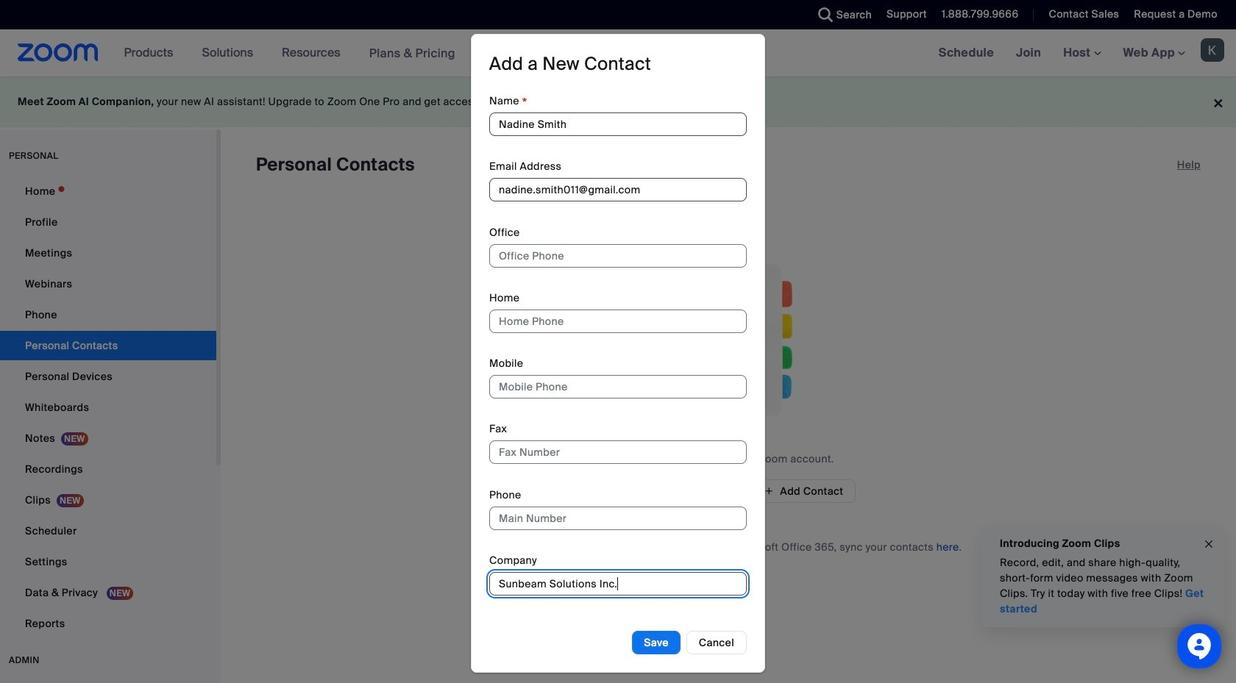 Task type: describe. For each thing, give the bounding box(es) containing it.
Fax Number text field
[[489, 441, 747, 465]]

First and Last Name text field
[[489, 113, 747, 136]]

Company/Organization Name text field
[[489, 572, 747, 596]]

zoom logo image
[[18, 43, 98, 62]]

Main Number text field
[[489, 507, 747, 530]]

personal menu menu
[[0, 177, 216, 640]]



Task type: locate. For each thing, give the bounding box(es) containing it.
Mobile Phone text field
[[489, 375, 747, 399]]

close image
[[1203, 536, 1215, 553]]

add image
[[764, 485, 774, 498]]

footer
[[0, 77, 1236, 127]]

meetings navigation
[[928, 29, 1236, 77]]

Office Phone text field
[[489, 244, 747, 268]]

Email text field
[[489, 178, 747, 202]]

Home Phone text field
[[489, 310, 747, 333]]

banner
[[0, 29, 1236, 77]]

dialog
[[471, 34, 765, 673]]

product information navigation
[[113, 29, 466, 77]]



Task type: vqa. For each thing, say whether or not it's contained in the screenshot.
product information navigation on the left of page
yes



